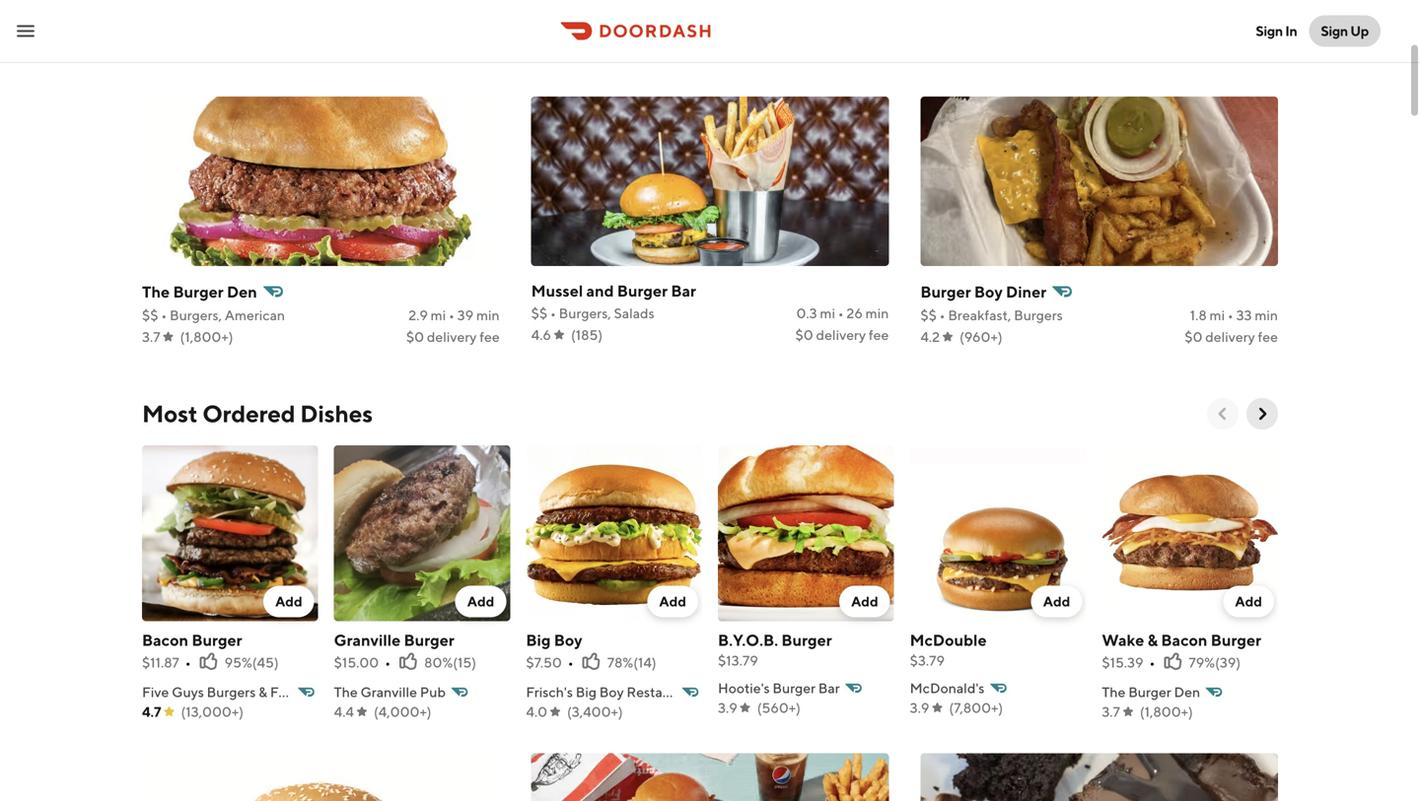 Task type: locate. For each thing, give the bounding box(es) containing it.
0 horizontal spatial $$
[[142, 307, 158, 323]]

mi right 2.9
[[431, 307, 446, 323]]

boy
[[974, 283, 1003, 301], [554, 631, 582, 650], [599, 685, 624, 701]]

sign left in in the right of the page
[[1256, 23, 1283, 39]]

open menu image
[[14, 19, 37, 43]]

1.8 mi • 33 min
[[1190, 307, 1278, 323]]

the up 4.4
[[334, 685, 358, 701]]

mi right 1.8
[[1210, 307, 1225, 323]]

2 horizontal spatial mi
[[1210, 307, 1225, 323]]

in
[[1285, 23, 1297, 39]]

0.3 mi • 26 min
[[796, 305, 889, 321]]

•
[[550, 305, 556, 321], [838, 305, 844, 321], [161, 307, 167, 323], [449, 307, 455, 323], [939, 307, 945, 323], [1228, 307, 1233, 323], [185, 655, 191, 671], [385, 655, 391, 671], [568, 655, 574, 671], [1149, 655, 1155, 671]]

burger up $$ • burgers, american
[[173, 283, 224, 301]]

78%(14)
[[607, 655, 656, 671]]

$$ for burger boy diner
[[920, 307, 937, 323]]

hootie's burger bar
[[718, 681, 840, 697]]

min right 39
[[476, 307, 500, 323]]

burgers, left american
[[170, 307, 222, 323]]

boy up (3,400+)
[[599, 685, 624, 701]]

3.9 down mcdonald's
[[910, 700, 929, 717]]

hootie's
[[718, 681, 770, 697]]

1 horizontal spatial bacon
[[1161, 631, 1207, 650]]

guys
[[172, 685, 204, 701]]

3.7 down $15.39
[[1102, 704, 1120, 721]]

granville
[[334, 631, 401, 650], [360, 685, 417, 701]]

• down bacon burger
[[185, 655, 191, 671]]

burgers, up (185)
[[559, 305, 611, 321]]

• right $7.50
[[568, 655, 574, 671]]

$​0 down 2.9
[[406, 329, 424, 345]]

bacon
[[142, 631, 188, 650], [1161, 631, 1207, 650]]

delivery down 2.9 mi • 39 min
[[427, 329, 477, 345]]

1 vertical spatial &
[[258, 685, 267, 701]]

1 horizontal spatial the burger den
[[1102, 685, 1200, 701]]

2 add from the left
[[467, 594, 494, 610]]

2 horizontal spatial boy
[[974, 283, 1003, 301]]

min for burger boy diner
[[1255, 307, 1278, 323]]

the burger den up $$ • burgers, american
[[142, 283, 257, 301]]

1 bacon from the left
[[142, 631, 188, 650]]

big
[[526, 631, 551, 650], [576, 685, 597, 701]]

sign up
[[1321, 23, 1369, 39]]

(3,400+)
[[567, 704, 623, 721]]

$$ • burgers, salads
[[531, 305, 654, 321]]

the up $$ • burgers, american
[[142, 283, 170, 301]]

b.y.o.b. burger $13.79
[[718, 631, 832, 669]]

burgers, for (1,800+)
[[170, 307, 222, 323]]

bar
[[671, 282, 696, 300], [818, 681, 840, 697]]

ordered
[[202, 400, 295, 428]]

2 horizontal spatial delivery
[[1205, 329, 1255, 345]]

0 horizontal spatial mi
[[431, 307, 446, 323]]

2 horizontal spatial $​0 delivery fee
[[1185, 329, 1278, 345]]

1 horizontal spatial sign
[[1321, 23, 1348, 39]]

$​0 delivery fee
[[795, 327, 889, 343], [406, 329, 500, 345], [1185, 329, 1278, 345]]

0 vertical spatial den
[[227, 283, 257, 301]]

2 horizontal spatial $$
[[920, 307, 937, 323]]

burgers
[[1014, 307, 1063, 323], [207, 685, 256, 701]]

delivery down the 0.3 mi • 26 min
[[816, 327, 866, 343]]

min
[[866, 305, 889, 321], [476, 307, 500, 323], [1255, 307, 1278, 323]]

burger up hootie's burger bar
[[781, 631, 832, 650]]

1 horizontal spatial mi
[[820, 305, 835, 321]]

0 horizontal spatial $​0
[[406, 329, 424, 345]]

fee down 2.9 mi • 39 min
[[479, 329, 500, 345]]

0 horizontal spatial delivery
[[427, 329, 477, 345]]

$​0 delivery fee down 2.9 mi • 39 min
[[406, 329, 500, 345]]

3.7
[[142, 329, 160, 345], [1102, 704, 1120, 721]]

2 sign from the left
[[1321, 23, 1348, 39]]

1 horizontal spatial big
[[576, 685, 597, 701]]

2 horizontal spatial the
[[1102, 685, 1126, 701]]

den for (1,800+)
[[1174, 685, 1200, 701]]

bar down b.y.o.b. burger $13.79
[[818, 681, 840, 697]]

burgers,
[[559, 305, 611, 321], [170, 307, 222, 323]]

• down granville burger
[[385, 655, 391, 671]]

american
[[225, 307, 285, 323]]

0 vertical spatial 3.7
[[142, 329, 160, 345]]

1 vertical spatial the burger den
[[1102, 685, 1200, 701]]

1 sign from the left
[[1256, 23, 1283, 39]]

1 add from the left
[[275, 594, 302, 610]]

79%(39)
[[1189, 655, 1241, 671]]

1 vertical spatial den
[[1174, 685, 1200, 701]]

0 vertical spatial the burger den
[[142, 283, 257, 301]]

the burger den for 2.9 mi • 39 min
[[142, 283, 257, 301]]

• left american
[[161, 307, 167, 323]]

mi
[[820, 305, 835, 321], [431, 307, 446, 323], [1210, 307, 1225, 323]]

3.9
[[718, 700, 737, 717], [910, 700, 929, 717]]

delivery down 1.8 mi • 33 min
[[1205, 329, 1255, 345]]

$15.00 •
[[334, 655, 391, 671]]

0 horizontal spatial min
[[476, 307, 500, 323]]

1 horizontal spatial $​0
[[795, 327, 813, 343]]

add button
[[263, 586, 314, 618], [455, 586, 506, 618], [647, 586, 698, 618], [647, 586, 698, 618], [839, 586, 890, 618], [1031, 586, 1082, 618], [1031, 586, 1082, 618], [1223, 586, 1274, 618]]

0 vertical spatial granville
[[334, 631, 401, 650]]

(560+)
[[757, 700, 801, 717]]

delivery
[[816, 327, 866, 343], [427, 329, 477, 345], [1205, 329, 1255, 345]]

0 vertical spatial (1,800+)
[[180, 329, 233, 345]]

mussel and burger bar
[[531, 282, 696, 300]]

(1,800+) down $$ • burgers, american
[[180, 329, 233, 345]]

3.9 down hootie's
[[718, 700, 737, 717]]

the burger den for (1,800+)
[[1102, 685, 1200, 701]]

2 horizontal spatial $​0
[[1185, 329, 1203, 345]]

&
[[1148, 631, 1158, 650], [258, 685, 267, 701]]

2 vertical spatial boy
[[599, 685, 624, 701]]

big up $7.50
[[526, 631, 551, 650]]

3.7 down $$ • burgers, american
[[142, 329, 160, 345]]

fee
[[869, 327, 889, 343], [479, 329, 500, 345], [1258, 329, 1278, 345]]

$​0 down the 0.3
[[795, 327, 813, 343]]

$3.79
[[910, 653, 945, 669]]

2.9 mi • 39 min
[[408, 307, 500, 323]]

boy up the $$ • breakfast, burgers
[[974, 283, 1003, 301]]

$15.39 •
[[1102, 655, 1155, 671]]

mcdouble
[[910, 631, 987, 650]]

sign left up
[[1321, 23, 1348, 39]]

1 horizontal spatial $​0 delivery fee
[[795, 327, 889, 343]]

0 horizontal spatial 3.9
[[718, 700, 737, 717]]

add
[[275, 594, 302, 610], [467, 594, 494, 610], [659, 594, 686, 610], [851, 594, 878, 610], [1043, 594, 1070, 610], [1235, 594, 1262, 610]]

min right 26
[[866, 305, 889, 321]]

five
[[142, 685, 169, 701]]

the for wake
[[1102, 685, 1126, 701]]

0 horizontal spatial boy
[[554, 631, 582, 650]]

boy up $7.50 •
[[554, 631, 582, 650]]

0 horizontal spatial big
[[526, 631, 551, 650]]

1 3.9 from the left
[[718, 700, 737, 717]]

1 horizontal spatial den
[[1174, 685, 1200, 701]]

1 vertical spatial burgers
[[207, 685, 256, 701]]

$$
[[531, 305, 547, 321], [142, 307, 158, 323], [920, 307, 937, 323]]

0 horizontal spatial fee
[[479, 329, 500, 345]]

mi for the burger den
[[431, 307, 446, 323]]

den
[[227, 283, 257, 301], [1174, 685, 1200, 701]]

• up '4.2'
[[939, 307, 945, 323]]

0 horizontal spatial $​0 delivery fee
[[406, 329, 500, 345]]

the down $15.39
[[1102, 685, 1126, 701]]

1 horizontal spatial burgers,
[[559, 305, 611, 321]]

the burger den down $15.39 •
[[1102, 685, 1200, 701]]

sign
[[1256, 23, 1283, 39], [1321, 23, 1348, 39]]

0 horizontal spatial burgers,
[[170, 307, 222, 323]]

1 vertical spatial bar
[[818, 681, 840, 697]]

4 add from the left
[[851, 594, 878, 610]]

salads
[[614, 305, 654, 321]]

most
[[142, 400, 198, 428]]

b.y.o.b.
[[718, 631, 778, 650]]

1 vertical spatial 3.7
[[1102, 704, 1120, 721]]

(1,800+)
[[180, 329, 233, 345], [1140, 704, 1193, 721]]

$​0 delivery fee for burger boy diner
[[1185, 329, 1278, 345]]

3.9 for mcdouble
[[910, 700, 929, 717]]

0 vertical spatial boy
[[974, 283, 1003, 301]]

1 horizontal spatial 3.9
[[910, 700, 929, 717]]

$15.39
[[1102, 655, 1143, 671]]

granville up (4,000+)
[[360, 685, 417, 701]]

fee down the 0.3 mi • 26 min
[[869, 327, 889, 343]]

dishes
[[300, 400, 373, 428]]

1 horizontal spatial bar
[[818, 681, 840, 697]]

0 horizontal spatial den
[[227, 283, 257, 301]]

2 horizontal spatial min
[[1255, 307, 1278, 323]]

1 horizontal spatial &
[[1148, 631, 1158, 650]]

1 horizontal spatial burgers
[[1014, 307, 1063, 323]]

1 vertical spatial granville
[[360, 685, 417, 701]]

mi right the 0.3
[[820, 305, 835, 321]]

2 bacon from the left
[[1161, 631, 1207, 650]]

1 horizontal spatial the
[[334, 685, 358, 701]]

& left fries
[[258, 685, 267, 701]]

mcdouble $3.79
[[910, 631, 987, 669]]

3 add from the left
[[659, 594, 686, 610]]

sign in
[[1256, 23, 1297, 39]]

the granville pub
[[334, 685, 446, 701]]

6 add from the left
[[1235, 594, 1262, 610]]

burgers up the (13,000+)
[[207, 685, 256, 701]]

1 horizontal spatial $$
[[531, 305, 547, 321]]

$​0 delivery fee down 1.8 mi • 33 min
[[1185, 329, 1278, 345]]

$7.50 •
[[526, 655, 574, 671]]

pub
[[420, 685, 446, 701]]

2 horizontal spatial fee
[[1258, 329, 1278, 345]]

burger
[[617, 282, 668, 300], [173, 283, 224, 301], [920, 283, 971, 301], [192, 631, 242, 650], [404, 631, 454, 650], [781, 631, 832, 650], [1211, 631, 1261, 650], [773, 681, 816, 697], [1128, 685, 1171, 701]]

95%(45)
[[224, 655, 279, 671]]

previous button of carousel image
[[1213, 404, 1233, 424]]

min right "33"
[[1255, 307, 1278, 323]]

the
[[142, 283, 170, 301], [334, 685, 358, 701], [1102, 685, 1126, 701]]

bar right and
[[671, 282, 696, 300]]

• for $$ • breakfast, burgers
[[939, 307, 945, 323]]

4.0
[[526, 704, 547, 721]]

$$ for the burger den
[[142, 307, 158, 323]]

mussel
[[531, 282, 583, 300]]

fee down 1.8 mi • 33 min
[[1258, 329, 1278, 345]]

• for $15.39 •
[[1149, 655, 1155, 671]]

the burger den
[[142, 283, 257, 301], [1102, 685, 1200, 701]]

0 horizontal spatial the burger den
[[142, 283, 257, 301]]

0 horizontal spatial sign
[[1256, 23, 1283, 39]]

• right $15.39
[[1149, 655, 1155, 671]]

$​0 delivery fee down the 0.3 mi • 26 min
[[795, 327, 889, 343]]

1 vertical spatial boy
[[554, 631, 582, 650]]

$​0 down 1.8
[[1185, 329, 1203, 345]]

0 horizontal spatial bar
[[671, 282, 696, 300]]

0 horizontal spatial 3.7
[[142, 329, 160, 345]]

burger up "80%(15)"
[[404, 631, 454, 650]]

2 3.9 from the left
[[910, 700, 929, 717]]

delivery for the burger den
[[427, 329, 477, 345]]

big up (3,400+)
[[576, 685, 597, 701]]

burgers down diner
[[1014, 307, 1063, 323]]

granville up $15.00 •
[[334, 631, 401, 650]]

0 vertical spatial bar
[[671, 282, 696, 300]]

bacon up 79%(39)
[[1161, 631, 1207, 650]]

0 vertical spatial &
[[1148, 631, 1158, 650]]

& right wake
[[1148, 631, 1158, 650]]

• for $$ • burgers, salads
[[550, 305, 556, 321]]

fee for the burger den
[[479, 329, 500, 345]]

1 horizontal spatial boy
[[599, 685, 624, 701]]

• down mussel
[[550, 305, 556, 321]]

1 vertical spatial (1,800+)
[[1140, 704, 1193, 721]]

burger up (560+) at bottom right
[[773, 681, 816, 697]]

den down 79%(39)
[[1174, 685, 1200, 701]]

den up american
[[227, 283, 257, 301]]

burger up salads
[[617, 282, 668, 300]]

$7.50
[[526, 655, 562, 671]]

sign in link
[[1244, 11, 1309, 51]]

(1,800+) down $15.39 •
[[1140, 704, 1193, 721]]

bacon up '$11.87 •'
[[142, 631, 188, 650]]

1 horizontal spatial min
[[866, 305, 889, 321]]

0 horizontal spatial bacon
[[142, 631, 188, 650]]



Task type: describe. For each thing, give the bounding box(es) containing it.
burger up 79%(39)
[[1211, 631, 1261, 650]]

add for b.y.o.b. burger
[[851, 594, 878, 610]]

1 horizontal spatial delivery
[[816, 327, 866, 343]]

4.7
[[142, 704, 161, 721]]

0 horizontal spatial the
[[142, 283, 170, 301]]

(7,800+)
[[949, 700, 1003, 717]]

0 vertical spatial big
[[526, 631, 551, 650]]

wake
[[1102, 631, 1144, 650]]

burger inside b.y.o.b. burger $13.79
[[781, 631, 832, 650]]

1 horizontal spatial fee
[[869, 327, 889, 343]]

burger up breakfast,
[[920, 283, 971, 301]]

0 vertical spatial burgers
[[1014, 307, 1063, 323]]

sign up link
[[1309, 15, 1381, 47]]

burgers, for (185)
[[559, 305, 611, 321]]

26
[[847, 305, 863, 321]]

4.2
[[920, 329, 940, 345]]

add for bacon burger
[[275, 594, 302, 610]]

5 add from the left
[[1043, 594, 1070, 610]]

up
[[1350, 23, 1369, 39]]

$$ • breakfast, burgers
[[920, 307, 1063, 323]]

restaurants
[[627, 685, 702, 701]]

1 vertical spatial big
[[576, 685, 597, 701]]

delivery for burger boy diner
[[1205, 329, 1255, 345]]

1 horizontal spatial (1,800+)
[[1140, 704, 1193, 721]]

granville burger
[[334, 631, 454, 650]]

• left "33"
[[1228, 307, 1233, 323]]

$​0 for burger boy diner
[[1185, 329, 1203, 345]]

burger down $15.39 •
[[1128, 685, 1171, 701]]

$11.87 •
[[142, 655, 191, 671]]

• for $15.00 •
[[385, 655, 391, 671]]

add for wake & bacon burger
[[1235, 594, 1262, 610]]

80%(15)
[[424, 655, 476, 671]]

most ordered dishes
[[142, 400, 373, 428]]

burger boy diner
[[920, 283, 1046, 301]]

3.9 for b.y.o.b. burger
[[718, 700, 737, 717]]

39
[[457, 307, 474, 323]]

sign for sign up
[[1321, 23, 1348, 39]]

fries
[[270, 685, 301, 701]]

$​0 for the burger den
[[406, 329, 424, 345]]

$13.79
[[718, 653, 758, 669]]

mcdonald's
[[910, 681, 985, 697]]

add for granville burger
[[467, 594, 494, 610]]

1.8
[[1190, 307, 1207, 323]]

the for granville
[[334, 685, 358, 701]]

boy for big
[[554, 631, 582, 650]]

$11.87
[[142, 655, 179, 671]]

fee for burger boy diner
[[1258, 329, 1278, 345]]

(13,000+)
[[181, 704, 244, 721]]

wake & bacon burger
[[1102, 631, 1261, 650]]

0 horizontal spatial &
[[258, 685, 267, 701]]

breakfast,
[[948, 307, 1011, 323]]

• left 26
[[838, 305, 844, 321]]

• for $11.87 •
[[185, 655, 191, 671]]

boy for burger
[[974, 283, 1003, 301]]

frisch's
[[526, 685, 573, 701]]

4.4
[[334, 704, 354, 721]]

• left 39
[[449, 307, 455, 323]]

burger up 95%(45)
[[192, 631, 242, 650]]

den for 2.9 mi • 39 min
[[227, 283, 257, 301]]

and
[[586, 282, 614, 300]]

(4,000+)
[[374, 704, 432, 721]]

bacon burger
[[142, 631, 242, 650]]

next button of carousel image
[[1252, 404, 1272, 424]]

4.6
[[531, 327, 551, 343]]

min for the burger den
[[476, 307, 500, 323]]

0 horizontal spatial (1,800+)
[[180, 329, 233, 345]]

33
[[1236, 307, 1252, 323]]

five guys burgers & fries
[[142, 685, 301, 701]]

diner
[[1006, 283, 1046, 301]]

(185)
[[571, 327, 603, 343]]

2.9
[[408, 307, 428, 323]]

mi for burger boy diner
[[1210, 307, 1225, 323]]

frisch's big boy restaurants
[[526, 685, 702, 701]]

$​0 delivery fee for the burger den
[[406, 329, 500, 345]]

1 horizontal spatial 3.7
[[1102, 704, 1120, 721]]

• for $7.50 •
[[568, 655, 574, 671]]

$$ • burgers, american
[[142, 307, 285, 323]]

0.3
[[796, 305, 817, 321]]

big boy
[[526, 631, 582, 650]]

$15.00
[[334, 655, 379, 671]]

• for $$ • burgers, american
[[161, 307, 167, 323]]

0 horizontal spatial burgers
[[207, 685, 256, 701]]

(960+)
[[960, 329, 1003, 345]]

sign for sign in
[[1256, 23, 1283, 39]]



Task type: vqa. For each thing, say whether or not it's contained in the screenshot.
middle $$
yes



